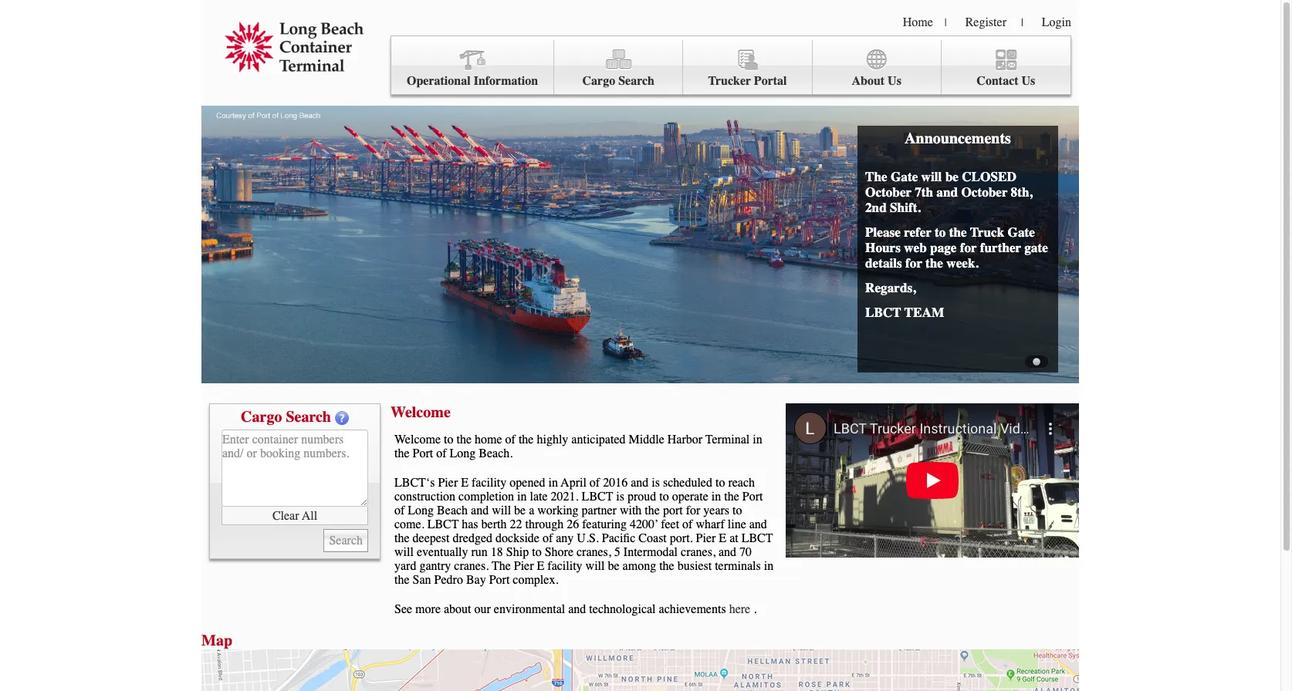 Task type: vqa. For each thing, say whether or not it's contained in the screenshot.
the right "facility"
yes



Task type: locate. For each thing, give the bounding box(es) containing it.
1 vertical spatial cargo search
[[241, 408, 331, 426]]

bay
[[466, 574, 486, 588]]

port right bay
[[489, 574, 510, 588]]

for right details
[[906, 256, 923, 271]]

facility
[[472, 476, 507, 490], [548, 560, 583, 574]]

2 horizontal spatial be
[[946, 169, 959, 185]]

and right beach
[[471, 504, 489, 518]]

pier
[[438, 476, 458, 490], [696, 532, 716, 546], [514, 560, 534, 574]]

menu bar
[[391, 36, 1072, 95]]

1 vertical spatial search
[[286, 408, 331, 426]]

will down announcements
[[922, 169, 942, 185]]

2 horizontal spatial port
[[743, 490, 763, 504]]

lbct
[[865, 305, 902, 320], [582, 490, 613, 504], [427, 518, 459, 532], [742, 532, 773, 546]]

long inside lbct's pier e facility opened in april of 2016 and is scheduled to reach construction completion in late 2021.  lbct is proud to operate in the port of long beach and will be a working partner with the port for years to come.  lbct has berth 22 through 26 featuring 4200' feet of wharf line and the deepest dredged dockside of any u.s. pacific coast port. pier e at lbct will eventually run 18 ship to shore cranes, 5 intermodal cranes, and 70 yard gantry cranes. the pier e facility will be among the busiest terminals in the san pedro bay port complex.
[[408, 504, 434, 518]]

1 us from the left
[[888, 74, 902, 88]]

1 horizontal spatial be
[[608, 560, 620, 574]]

| left 'login'
[[1021, 16, 1024, 29]]

1 vertical spatial the
[[492, 560, 511, 574]]

0 vertical spatial port
[[413, 447, 433, 461]]

1 vertical spatial long
[[408, 504, 434, 518]]

1 vertical spatial welcome
[[395, 433, 441, 447]]

0 horizontal spatial e
[[461, 476, 469, 490]]

1 horizontal spatial long
[[450, 447, 476, 461]]

week.
[[947, 256, 979, 271]]

terminal
[[706, 433, 750, 447]]

0 vertical spatial search
[[619, 74, 655, 88]]

2 | from the left
[[1021, 16, 1024, 29]]

0 horizontal spatial cranes,
[[577, 546, 611, 560]]

0 vertical spatial gate
[[891, 169, 918, 185]]

1 horizontal spatial october
[[962, 185, 1008, 200]]

2 vertical spatial be
[[608, 560, 620, 574]]

highly
[[537, 433, 568, 447]]

long
[[450, 447, 476, 461], [408, 504, 434, 518]]

about us link
[[813, 40, 942, 95]]

home
[[903, 15, 933, 29]]

of right feet
[[683, 518, 693, 532]]

facility down the "beach."
[[472, 476, 507, 490]]

clear
[[272, 509, 299, 523]]

announcements
[[905, 130, 1011, 147]]

0 horizontal spatial october
[[865, 185, 912, 200]]

in right 70
[[764, 560, 774, 574]]

1 vertical spatial be
[[514, 504, 526, 518]]

1 vertical spatial e
[[719, 532, 727, 546]]

working
[[538, 504, 579, 518]]

1 horizontal spatial cranes,
[[681, 546, 716, 560]]

refer
[[904, 225, 932, 240]]

october left the 8th,
[[962, 185, 1008, 200]]

1 horizontal spatial the
[[865, 169, 888, 185]]

late
[[530, 490, 548, 504]]

0 vertical spatial welcome
[[391, 404, 451, 422]]

.
[[754, 603, 757, 617]]

further
[[980, 240, 1022, 256]]

the left truck
[[949, 225, 967, 240]]

to left reach
[[716, 476, 725, 490]]

the
[[865, 169, 888, 185], [492, 560, 511, 574]]

be left a
[[514, 504, 526, 518]]

intermodal
[[624, 546, 678, 560]]

0 horizontal spatial be
[[514, 504, 526, 518]]

0 horizontal spatial |
[[945, 16, 947, 29]]

october up please
[[865, 185, 912, 200]]

dredged
[[453, 532, 493, 546]]

to right ship
[[532, 546, 542, 560]]

for inside lbct's pier e facility opened in april of 2016 and is scheduled to reach construction completion in late 2021.  lbct is proud to operate in the port of long beach and will be a working partner with the port for years to come.  lbct has berth 22 through 26 featuring 4200' feet of wharf line and the deepest dredged dockside of any u.s. pacific coast port. pier e at lbct will eventually run 18 ship to shore cranes, 5 intermodal cranes, and 70 yard gantry cranes. the pier e facility will be among the busiest terminals in the san pedro bay port complex.
[[686, 504, 701, 518]]

the up lbct's
[[395, 447, 410, 461]]

1 october from the left
[[865, 185, 912, 200]]

1 horizontal spatial e
[[537, 560, 545, 574]]

26
[[567, 518, 579, 532]]

closed
[[962, 169, 1017, 185]]

menu bar containing operational information
[[391, 36, 1072, 95]]

operational information link
[[391, 40, 554, 95]]

more
[[415, 603, 441, 617]]

2016
[[603, 476, 628, 490]]

0 horizontal spatial facility
[[472, 476, 507, 490]]

2 vertical spatial pier
[[514, 560, 534, 574]]

cargo search
[[583, 74, 655, 88], [241, 408, 331, 426]]

the
[[949, 225, 967, 240], [926, 256, 943, 271], [457, 433, 472, 447], [519, 433, 534, 447], [395, 447, 410, 461], [724, 490, 739, 504], [645, 504, 660, 518], [395, 532, 410, 546], [659, 560, 675, 574], [395, 574, 410, 588]]

the left highly
[[519, 433, 534, 447]]

0 vertical spatial the
[[865, 169, 888, 185]]

gate inside the gate will be closed october 7th and october 8th, 2nd shift.
[[891, 169, 918, 185]]

to left "home"
[[444, 433, 454, 447]]

e up beach
[[461, 476, 469, 490]]

facility down any
[[548, 560, 583, 574]]

for
[[960, 240, 977, 256], [906, 256, 923, 271], [686, 504, 701, 518]]

pier down dockside
[[514, 560, 534, 574]]

0 horizontal spatial is
[[616, 490, 625, 504]]

about
[[852, 74, 885, 88]]

lbct down regards,​
[[865, 305, 902, 320]]

welcome for welcome
[[391, 404, 451, 422]]

be inside the gate will be closed october 7th and october 8th, 2nd shift.
[[946, 169, 959, 185]]

us right contact
[[1022, 74, 1036, 88]]

contact
[[977, 74, 1019, 88]]

technological
[[589, 603, 656, 617]]

among
[[623, 560, 656, 574]]

pier up beach
[[438, 476, 458, 490]]

1 vertical spatial gate
[[1008, 225, 1035, 240]]

yard
[[395, 560, 416, 574]]

the up yard
[[395, 532, 410, 546]]

0 vertical spatial cargo search
[[583, 74, 655, 88]]

is left the proud
[[616, 490, 625, 504]]

e left at
[[719, 532, 727, 546]]

long left the "beach."
[[450, 447, 476, 461]]

0 vertical spatial long
[[450, 447, 476, 461]]

the inside the gate will be closed october 7th and october 8th, 2nd shift.
[[865, 169, 888, 185]]

1 vertical spatial cargo
[[241, 408, 282, 426]]

truck
[[970, 225, 1005, 240]]

welcome inside welcome to the home of the highly anticipated middle harbor terminal in the port of long beach.
[[395, 433, 441, 447]]

cranes, left 5
[[577, 546, 611, 560]]

0 horizontal spatial port
[[413, 447, 433, 461]]

1 vertical spatial facility
[[548, 560, 583, 574]]

2 horizontal spatial e
[[719, 532, 727, 546]]

for right port
[[686, 504, 701, 518]]

the right run
[[492, 560, 511, 574]]

1 horizontal spatial us
[[1022, 74, 1036, 88]]

to
[[935, 225, 946, 240], [444, 433, 454, 447], [716, 476, 725, 490], [660, 490, 669, 504], [733, 504, 742, 518], [532, 546, 542, 560]]

long down lbct's
[[408, 504, 434, 518]]

environmental
[[494, 603, 565, 617]]

1 horizontal spatial facility
[[548, 560, 583, 574]]

gate inside 'please refer to the truck gate hours web page for further gate details for the week.'
[[1008, 225, 1035, 240]]

us for about us
[[888, 74, 902, 88]]

0 horizontal spatial search
[[286, 408, 331, 426]]

to inside 'please refer to the truck gate hours web page for further gate details for the week.'
[[935, 225, 946, 240]]

2 vertical spatial port
[[489, 574, 510, 588]]

in right operate
[[712, 490, 721, 504]]

1 horizontal spatial cargo search
[[583, 74, 655, 88]]

0 vertical spatial cargo
[[583, 74, 615, 88]]

san
[[413, 574, 431, 588]]

0 vertical spatial be
[[946, 169, 959, 185]]

be left closed
[[946, 169, 959, 185]]

e left shore
[[537, 560, 545, 574]]

in right terminal
[[753, 433, 763, 447]]

of left any
[[543, 532, 553, 546]]

hours
[[865, 240, 901, 256]]

the left week.
[[926, 256, 943, 271]]

cranes, down wharf
[[681, 546, 716, 560]]

us
[[888, 74, 902, 88], [1022, 74, 1036, 88]]

| right home link
[[945, 16, 947, 29]]

0 vertical spatial pier
[[438, 476, 458, 490]]

of down lbct's
[[395, 504, 405, 518]]

pedro
[[434, 574, 463, 588]]

0 horizontal spatial the
[[492, 560, 511, 574]]

the up 2nd
[[865, 169, 888, 185]]

for right page
[[960, 240, 977, 256]]

1 horizontal spatial |
[[1021, 16, 1024, 29]]

is left "scheduled"
[[652, 476, 660, 490]]

port up line on the bottom right of the page
[[743, 490, 763, 504]]

1 vertical spatial port
[[743, 490, 763, 504]]

gate right truck
[[1008, 225, 1035, 240]]

will
[[922, 169, 942, 185], [492, 504, 511, 518], [395, 546, 414, 560], [586, 560, 605, 574]]

gate
[[891, 169, 918, 185], [1008, 225, 1035, 240]]

lbct's pier e facility opened in april of 2016 and is scheduled to reach construction completion in late 2021.  lbct is proud to operate in the port of long beach and will be a working partner with the port for years to come.  lbct has berth 22 through 26 featuring 4200' feet of wharf line and the deepest dredged dockside of any u.s. pacific coast port. pier e at lbct will eventually run 18 ship to shore cranes, 5 intermodal cranes, and 70 yard gantry cranes. the pier e facility will be among the busiest terminals in the san pedro bay port complex.
[[395, 476, 774, 588]]

information
[[474, 74, 538, 88]]

of left 2016
[[590, 476, 600, 490]]

search
[[619, 74, 655, 88], [286, 408, 331, 426]]

shore
[[545, 546, 574, 560]]

0 horizontal spatial for
[[686, 504, 701, 518]]

our
[[474, 603, 491, 617]]

will left a
[[492, 504, 511, 518]]

us right about
[[888, 74, 902, 88]]

0 horizontal spatial us
[[888, 74, 902, 88]]

be
[[946, 169, 959, 185], [514, 504, 526, 518], [608, 560, 620, 574]]

1 horizontal spatial is
[[652, 476, 660, 490]]

None submit
[[324, 530, 368, 553]]

0 horizontal spatial gate
[[891, 169, 918, 185]]

in
[[753, 433, 763, 447], [549, 476, 558, 490], [517, 490, 527, 504], [712, 490, 721, 504], [764, 560, 774, 574]]

a
[[529, 504, 534, 518]]

1 horizontal spatial cargo
[[583, 74, 615, 88]]

0 horizontal spatial long
[[408, 504, 434, 518]]

operational information
[[407, 74, 538, 88]]

of
[[505, 433, 516, 447], [436, 447, 447, 461], [590, 476, 600, 490], [395, 504, 405, 518], [683, 518, 693, 532], [543, 532, 553, 546]]

pier right port. on the bottom right
[[696, 532, 716, 546]]

partner
[[582, 504, 617, 518]]

lbct team
[[865, 305, 944, 320]]

2 us from the left
[[1022, 74, 1036, 88]]

search inside menu bar
[[619, 74, 655, 88]]

port up lbct's
[[413, 447, 433, 461]]

gate up the shift.
[[891, 169, 918, 185]]

0 vertical spatial e
[[461, 476, 469, 490]]

feet
[[661, 518, 680, 532]]

port
[[413, 447, 433, 461], [743, 490, 763, 504], [489, 574, 510, 588]]

shift.
[[890, 200, 921, 215]]

0 horizontal spatial cargo
[[241, 408, 282, 426]]

trucker
[[708, 74, 751, 88]]

portal
[[754, 74, 787, 88]]

be left among
[[608, 560, 620, 574]]

here link
[[729, 603, 751, 617]]

the left port
[[645, 504, 660, 518]]

to right refer
[[935, 225, 946, 240]]

1 horizontal spatial search
[[619, 74, 655, 88]]

1 horizontal spatial gate
[[1008, 225, 1035, 240]]

trucker portal
[[708, 74, 787, 88]]

gantry
[[420, 560, 451, 574]]

port inside welcome to the home of the highly anticipated middle harbor terminal in the port of long beach.
[[413, 447, 433, 461]]

contact us
[[977, 74, 1036, 88]]

login link
[[1042, 15, 1072, 29]]

2 horizontal spatial pier
[[696, 532, 716, 546]]



Task type: describe. For each thing, give the bounding box(es) containing it.
the up line on the bottom right of the page
[[724, 490, 739, 504]]

in inside welcome to the home of the highly anticipated middle harbor terminal in the port of long beach.
[[753, 433, 763, 447]]

port
[[663, 504, 683, 518]]

details
[[865, 256, 902, 271]]

us for contact us
[[1022, 74, 1036, 88]]

proud
[[628, 490, 656, 504]]

lbct's
[[395, 476, 435, 490]]

0 horizontal spatial cargo search
[[241, 408, 331, 426]]

4200'
[[630, 518, 658, 532]]

home
[[475, 433, 502, 447]]

regards,​
[[865, 280, 916, 296]]

contact us link
[[942, 40, 1071, 95]]

0 horizontal spatial pier
[[438, 476, 458, 490]]

5
[[614, 546, 621, 560]]

will left 5
[[586, 560, 605, 574]]

in right 'late'
[[549, 476, 558, 490]]

and left 70
[[719, 546, 737, 560]]

welcome for welcome to the home of the highly anticipated middle harbor terminal in the port of long beach.
[[395, 433, 441, 447]]

trucker portal link
[[684, 40, 813, 95]]

2nd
[[865, 200, 887, 215]]

map
[[202, 632, 232, 650]]

about
[[444, 603, 471, 617]]

and left technological on the bottom of the page
[[568, 603, 586, 617]]

2 october from the left
[[962, 185, 1008, 200]]

beach.
[[479, 447, 513, 461]]

anticipated
[[572, 433, 626, 447]]

here
[[729, 603, 751, 617]]

the right among
[[659, 560, 675, 574]]

home link
[[903, 15, 933, 29]]

operational
[[407, 74, 471, 88]]

to right years
[[733, 504, 742, 518]]

line
[[728, 518, 746, 532]]

register
[[966, 15, 1007, 29]]

april
[[561, 476, 587, 490]]

clear all button
[[222, 507, 368, 526]]

lbct up featuring
[[582, 490, 613, 504]]

busiest
[[678, 560, 712, 574]]

come.
[[395, 518, 424, 532]]

dockside
[[496, 532, 540, 546]]

scheduled
[[663, 476, 713, 490]]

the left san
[[395, 574, 410, 588]]

berth
[[481, 518, 507, 532]]

login
[[1042, 15, 1072, 29]]

pacific
[[602, 532, 636, 546]]

2 horizontal spatial for
[[960, 240, 977, 256]]

in left 'late'
[[517, 490, 527, 504]]

cargo search inside menu bar
[[583, 74, 655, 88]]

7th and
[[915, 185, 958, 200]]

to inside welcome to the home of the highly anticipated middle harbor terminal in the port of long beach.
[[444, 433, 454, 447]]

of up construction on the bottom left
[[436, 447, 447, 461]]

opened
[[510, 476, 545, 490]]

1 vertical spatial pier
[[696, 532, 716, 546]]

register link
[[966, 15, 1007, 29]]

of right "home"
[[505, 433, 516, 447]]

lbct left has
[[427, 518, 459, 532]]

deepest
[[413, 532, 450, 546]]

page
[[930, 240, 957, 256]]

with
[[620, 504, 642, 518]]

Enter container numbers and/ or booking numbers. text field
[[222, 430, 368, 507]]

will inside the gate will be closed october 7th and october 8th, 2nd shift.
[[922, 169, 942, 185]]

through
[[525, 518, 564, 532]]

will down come.
[[395, 546, 414, 560]]

1 horizontal spatial pier
[[514, 560, 534, 574]]

1 | from the left
[[945, 16, 947, 29]]

welcome to the home of the highly anticipated middle harbor terminal in the port of long beach.
[[395, 433, 763, 461]]

middle
[[629, 433, 665, 447]]

harbor
[[668, 433, 703, 447]]

operate
[[672, 490, 709, 504]]

please
[[865, 225, 901, 240]]

cranes.
[[454, 560, 489, 574]]

and right line on the bottom right of the page
[[749, 518, 767, 532]]

completion
[[459, 490, 514, 504]]

all
[[302, 509, 317, 523]]

to right the proud
[[660, 490, 669, 504]]

long inside welcome to the home of the highly anticipated middle harbor terminal in the port of long beach.
[[450, 447, 476, 461]]

70
[[740, 546, 752, 560]]

2 cranes, from the left
[[681, 546, 716, 560]]

complex.
[[513, 574, 559, 588]]

1 cranes, from the left
[[577, 546, 611, 560]]

the gate will be closed october 7th and october 8th, 2nd shift.
[[865, 169, 1033, 215]]

2021.
[[551, 490, 579, 504]]

see more about our environmental and technological achievements here .
[[395, 603, 757, 617]]

clear all
[[272, 509, 317, 523]]

and right 2016
[[631, 476, 649, 490]]

web
[[904, 240, 927, 256]]

the left "home"
[[457, 433, 472, 447]]

the inside lbct's pier e facility opened in april of 2016 and is scheduled to reach construction completion in late 2021.  lbct is proud to operate in the port of long beach and will be a working partner with the port for years to come.  lbct has berth 22 through 26 featuring 4200' feet of wharf line and the deepest dredged dockside of any u.s. pacific coast port. pier e at lbct will eventually run 18 ship to shore cranes, 5 intermodal cranes, and 70 yard gantry cranes. the pier e facility will be among the busiest terminals in the san pedro bay port complex.
[[492, 560, 511, 574]]

see
[[395, 603, 412, 617]]

featuring
[[582, 518, 627, 532]]

port.
[[670, 532, 693, 546]]

0 vertical spatial facility
[[472, 476, 507, 490]]

u.s.
[[577, 532, 599, 546]]

gate
[[1025, 240, 1048, 256]]

1 horizontal spatial port
[[489, 574, 510, 588]]

1 horizontal spatial for
[[906, 256, 923, 271]]

construction
[[395, 490, 456, 504]]

beach
[[437, 504, 468, 518]]

please refer to the truck gate hours web page for further gate details for the week.
[[865, 225, 1048, 271]]

achievements
[[659, 603, 726, 617]]

any
[[556, 532, 574, 546]]

22
[[510, 518, 522, 532]]

cargo search link
[[554, 40, 684, 95]]

18
[[491, 546, 503, 560]]

ship
[[506, 546, 529, 560]]

team
[[905, 305, 944, 320]]

lbct right at
[[742, 532, 773, 546]]

eventually
[[417, 546, 468, 560]]

cargo inside cargo search link
[[583, 74, 615, 88]]

2 vertical spatial e
[[537, 560, 545, 574]]

has
[[462, 518, 478, 532]]



